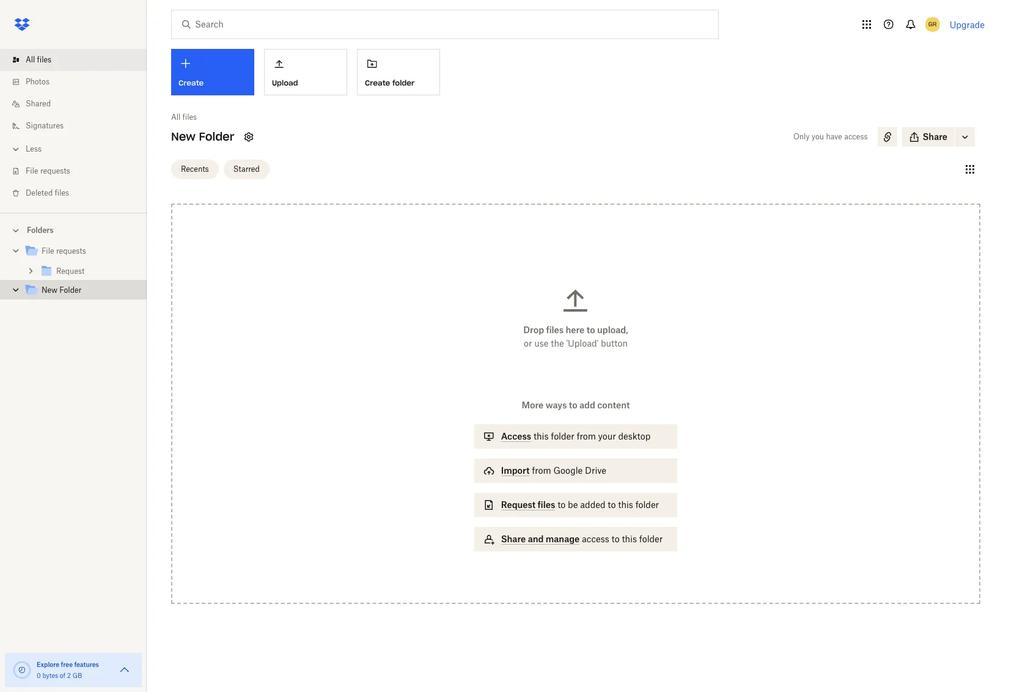 Task type: locate. For each thing, give the bounding box(es) containing it.
0 horizontal spatial all files
[[26, 55, 51, 64]]

all up recents button
[[171, 113, 181, 122]]

new folder down 'request' link
[[42, 286, 81, 295]]

access
[[845, 132, 868, 141], [582, 534, 610, 545]]

share inside more ways to add content element
[[502, 534, 526, 545]]

share inside button
[[924, 132, 948, 142]]

share
[[924, 132, 948, 142], [502, 534, 526, 545]]

1 vertical spatial requests
[[56, 247, 86, 256]]

1 vertical spatial this
[[619, 500, 634, 510]]

request inside more ways to add content element
[[502, 500, 536, 510]]

files left be
[[538, 500, 556, 510]]

0 vertical spatial requests
[[40, 166, 70, 176]]

file requests link up 'request' link
[[24, 243, 137, 260]]

only you have access
[[794, 132, 868, 141]]

0 horizontal spatial access
[[582, 534, 610, 545]]

file requests link
[[10, 160, 147, 182], [24, 243, 137, 260]]

0 vertical spatial folder
[[199, 130, 235, 144]]

group
[[0, 239, 147, 310]]

gb
[[73, 672, 82, 680]]

0 horizontal spatial folder
[[60, 286, 81, 295]]

to left be
[[558, 500, 566, 510]]

have
[[827, 132, 843, 141]]

requests inside list
[[40, 166, 70, 176]]

import from google drive
[[502, 466, 607, 476]]

1 vertical spatial folder
[[60, 286, 81, 295]]

1 horizontal spatial all files
[[171, 113, 197, 122]]

upgrade link
[[951, 19, 986, 30]]

create folder button
[[357, 49, 441, 95]]

recents
[[181, 164, 209, 173]]

list containing all files
[[0, 42, 147, 213]]

ways
[[546, 400, 567, 411]]

0 vertical spatial all
[[26, 55, 35, 64]]

of
[[60, 672, 66, 680]]

share for share and manage access to this folder
[[502, 534, 526, 545]]

all files link up shared link
[[10, 49, 147, 71]]

from
[[577, 431, 596, 442], [532, 466, 552, 476]]

all files link up recents at top left
[[171, 111, 197, 124]]

this
[[534, 431, 549, 442], [619, 500, 634, 510], [623, 534, 638, 545]]

to right here
[[587, 325, 596, 335]]

upload button
[[264, 49, 348, 95]]

this right access
[[534, 431, 549, 442]]

all files link
[[10, 49, 147, 71], [171, 111, 197, 124]]

0 vertical spatial new
[[171, 130, 196, 144]]

dropbox image
[[10, 12, 34, 37]]

shared
[[26, 99, 51, 108]]

create for create
[[179, 78, 204, 87]]

0 vertical spatial request
[[56, 267, 85, 276]]

all
[[26, 55, 35, 64], [171, 113, 181, 122]]

folder down 'request' link
[[60, 286, 81, 295]]

request
[[56, 267, 85, 276], [502, 500, 536, 510]]

files
[[37, 55, 51, 64], [183, 113, 197, 122], [55, 188, 69, 198], [547, 325, 564, 335], [538, 500, 556, 510]]

0 vertical spatial access
[[845, 132, 868, 141]]

recents button
[[171, 159, 219, 179]]

new folder inside new folder link
[[42, 286, 81, 295]]

new folder
[[171, 130, 235, 144], [42, 286, 81, 295]]

deleted files link
[[10, 182, 147, 204]]

all files up recents at top left
[[171, 113, 197, 122]]

deleted files
[[26, 188, 69, 198]]

0 horizontal spatial all files link
[[10, 49, 147, 71]]

files up the
[[547, 325, 564, 335]]

this right added
[[619, 500, 634, 510]]

1 vertical spatial all
[[171, 113, 181, 122]]

create inside popup button
[[179, 78, 204, 87]]

1 vertical spatial request
[[502, 500, 536, 510]]

folder
[[393, 78, 415, 87], [551, 431, 575, 442], [636, 500, 660, 510], [640, 534, 663, 545]]

file
[[26, 166, 38, 176], [42, 247, 54, 256]]

access right have
[[845, 132, 868, 141]]

create inside "button"
[[365, 78, 391, 87]]

1 vertical spatial from
[[532, 466, 552, 476]]

1 horizontal spatial request
[[502, 500, 536, 510]]

request down import
[[502, 500, 536, 510]]

and
[[528, 534, 544, 545]]

0 vertical spatial file requests link
[[10, 160, 147, 182]]

access for manage
[[582, 534, 610, 545]]

requests down folders button
[[56, 247, 86, 256]]

file down "less"
[[26, 166, 38, 176]]

1 vertical spatial access
[[582, 534, 610, 545]]

google
[[554, 466, 583, 476]]

1 vertical spatial new folder
[[42, 286, 81, 295]]

create
[[365, 78, 391, 87], [179, 78, 204, 87]]

your
[[599, 431, 617, 442]]

share and manage access to this folder
[[502, 534, 663, 545]]

all files
[[26, 55, 51, 64], [171, 113, 197, 122]]

upgrade
[[951, 19, 986, 30]]

use
[[535, 338, 549, 349]]

added
[[581, 500, 606, 510]]

less
[[26, 144, 42, 154]]

1 horizontal spatial create
[[365, 78, 391, 87]]

1 horizontal spatial new
[[171, 130, 196, 144]]

bytes
[[42, 672, 58, 680]]

to inside drop files here to upload, or use the 'upload' button
[[587, 325, 596, 335]]

1 vertical spatial all files link
[[171, 111, 197, 124]]

only
[[794, 132, 810, 141]]

1 horizontal spatial file
[[42, 247, 54, 256]]

requests up deleted files
[[40, 166, 70, 176]]

folder left "folder settings" icon
[[199, 130, 235, 144]]

access inside more ways to add content element
[[582, 534, 610, 545]]

0 horizontal spatial all
[[26, 55, 35, 64]]

1 horizontal spatial access
[[845, 132, 868, 141]]

1 vertical spatial file requests
[[42, 247, 86, 256]]

more ways to add content element
[[472, 399, 680, 564]]

new down 'request' link
[[42, 286, 58, 295]]

1 horizontal spatial share
[[924, 132, 948, 142]]

access right the manage at the bottom
[[582, 534, 610, 545]]

from left your
[[577, 431, 596, 442]]

access
[[502, 431, 532, 442]]

files inside drop files here to upload, or use the 'upload' button
[[547, 325, 564, 335]]

file down folders
[[42, 247, 54, 256]]

all up photos
[[26, 55, 35, 64]]

new up recents at top left
[[171, 130, 196, 144]]

folders button
[[0, 221, 147, 239]]

file requests link up deleted files
[[10, 160, 147, 182]]

0 horizontal spatial new
[[42, 286, 58, 295]]

0 vertical spatial file requests
[[26, 166, 70, 176]]

request up new folder link
[[56, 267, 85, 276]]

0 horizontal spatial create
[[179, 78, 204, 87]]

0 horizontal spatial file
[[26, 166, 38, 176]]

0 horizontal spatial new folder
[[42, 286, 81, 295]]

request inside group
[[56, 267, 85, 276]]

this down 'request files to be added to this folder' on the bottom
[[623, 534, 638, 545]]

1 horizontal spatial from
[[577, 431, 596, 442]]

list
[[0, 42, 147, 213]]

share for share
[[924, 132, 948, 142]]

request link
[[39, 264, 137, 280]]

new
[[171, 130, 196, 144], [42, 286, 58, 295]]

2
[[67, 672, 71, 680]]

0 horizontal spatial share
[[502, 534, 526, 545]]

0 vertical spatial from
[[577, 431, 596, 442]]

1 vertical spatial share
[[502, 534, 526, 545]]

1 vertical spatial new
[[42, 286, 58, 295]]

new folder up recents at top left
[[171, 130, 235, 144]]

files down create popup button
[[183, 113, 197, 122]]

0 vertical spatial new folder
[[171, 130, 235, 144]]

1 vertical spatial file requests link
[[24, 243, 137, 260]]

files up photos
[[37, 55, 51, 64]]

gr
[[929, 20, 938, 28]]

starred button
[[224, 159, 270, 179]]

0 vertical spatial all files
[[26, 55, 51, 64]]

file requests inside group
[[42, 247, 86, 256]]

file requests up deleted files
[[26, 166, 70, 176]]

requests
[[40, 166, 70, 176], [56, 247, 86, 256]]

0 horizontal spatial from
[[532, 466, 552, 476]]

0 vertical spatial file
[[26, 166, 38, 176]]

access this folder from your desktop
[[502, 431, 651, 442]]

all files up photos
[[26, 55, 51, 64]]

signatures link
[[10, 115, 147, 137]]

folders
[[27, 226, 54, 235]]

0 horizontal spatial request
[[56, 267, 85, 276]]

create folder
[[365, 78, 415, 87]]

1 vertical spatial all files
[[171, 113, 197, 122]]

less image
[[10, 143, 22, 155]]

file requests
[[26, 166, 70, 176], [42, 247, 86, 256]]

0 vertical spatial share
[[924, 132, 948, 142]]

photos
[[26, 77, 50, 86]]

to
[[587, 325, 596, 335], [569, 400, 578, 411], [558, 500, 566, 510], [608, 500, 616, 510], [612, 534, 620, 545]]

more
[[522, 400, 544, 411]]

from right import
[[532, 466, 552, 476]]

1 horizontal spatial folder
[[199, 130, 235, 144]]

folder
[[199, 130, 235, 144], [60, 286, 81, 295]]

file requests down folders button
[[42, 247, 86, 256]]

files right deleted
[[55, 188, 69, 198]]



Task type: describe. For each thing, give the bounding box(es) containing it.
create for create folder
[[365, 78, 391, 87]]

group containing file requests
[[0, 239, 147, 310]]

0 vertical spatial all files link
[[10, 49, 147, 71]]

'upload'
[[567, 338, 599, 349]]

button
[[601, 338, 628, 349]]

requests inside group
[[56, 247, 86, 256]]

add
[[580, 400, 596, 411]]

1 vertical spatial file
[[42, 247, 54, 256]]

explore free features 0 bytes of 2 gb
[[37, 661, 99, 680]]

the
[[551, 338, 564, 349]]

request for request files to be added to this folder
[[502, 500, 536, 510]]

request for request
[[56, 267, 85, 276]]

to right added
[[608, 500, 616, 510]]

to left add on the right bottom
[[569, 400, 578, 411]]

Search in folder "Dropbox" text field
[[195, 18, 694, 31]]

0
[[37, 672, 41, 680]]

request files to be added to this folder
[[502, 500, 660, 510]]

free
[[61, 661, 73, 669]]

shared link
[[10, 93, 147, 115]]

upload
[[272, 78, 298, 87]]

folder settings image
[[242, 130, 257, 144]]

all files inside "link"
[[26, 55, 51, 64]]

new folder link
[[24, 283, 137, 299]]

1 horizontal spatial new folder
[[171, 130, 235, 144]]

here
[[566, 325, 585, 335]]

create button
[[171, 49, 255, 95]]

import
[[502, 466, 530, 476]]

desktop
[[619, 431, 651, 442]]

to down 'request files to be added to this folder' on the bottom
[[612, 534, 620, 545]]

you
[[812, 132, 825, 141]]

more ways to add content
[[522, 400, 630, 411]]

manage
[[546, 534, 580, 545]]

features
[[74, 661, 99, 669]]

1 horizontal spatial all files link
[[171, 111, 197, 124]]

0 vertical spatial this
[[534, 431, 549, 442]]

quota usage element
[[12, 661, 32, 680]]

files inside list item
[[37, 55, 51, 64]]

content
[[598, 400, 630, 411]]

all inside all files list item
[[26, 55, 35, 64]]

signatures
[[26, 121, 64, 130]]

drive
[[586, 466, 607, 476]]

drop files here to upload, or use the 'upload' button
[[524, 325, 629, 349]]

file requests inside list
[[26, 166, 70, 176]]

upload,
[[598, 325, 629, 335]]

all files list item
[[0, 49, 147, 71]]

folder inside group
[[60, 286, 81, 295]]

starred
[[233, 164, 260, 173]]

explore
[[37, 661, 59, 669]]

share button
[[903, 127, 956, 147]]

photos link
[[10, 71, 147, 93]]

drop
[[524, 325, 545, 335]]

new inside group
[[42, 286, 58, 295]]

2 vertical spatial this
[[623, 534, 638, 545]]

be
[[568, 500, 578, 510]]

files inside more ways to add content element
[[538, 500, 556, 510]]

or
[[524, 338, 533, 349]]

folder inside "button"
[[393, 78, 415, 87]]

gr button
[[924, 15, 943, 34]]

deleted
[[26, 188, 53, 198]]

access for have
[[845, 132, 868, 141]]

1 horizontal spatial all
[[171, 113, 181, 122]]



Task type: vqa. For each thing, say whether or not it's contained in the screenshot.
the right new folder
yes



